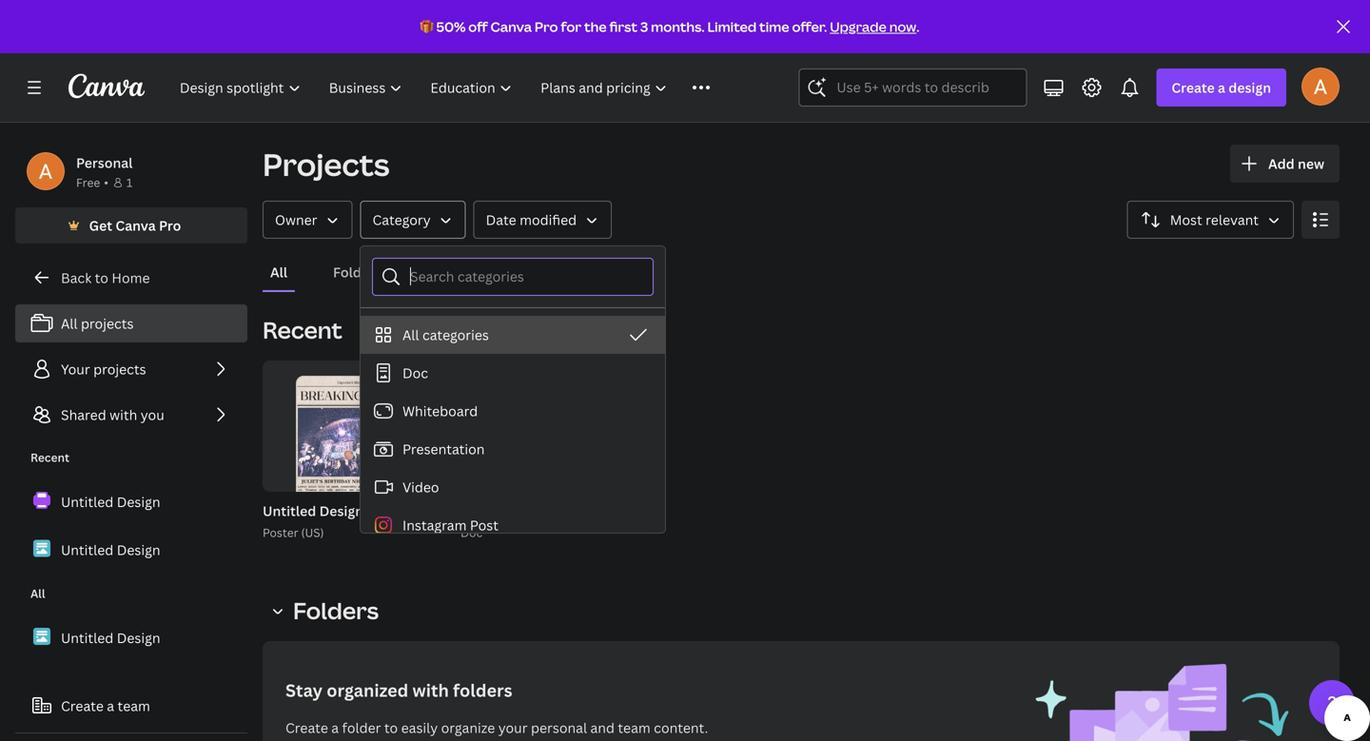 Task type: vqa. For each thing, say whether or not it's contained in the screenshot.
the Most relevant
yes



Task type: locate. For each thing, give the bounding box(es) containing it.
with up 'easily'
[[413, 679, 449, 702]]

video option
[[361, 468, 665, 506]]

pro up 'back to home' link
[[159, 217, 181, 235]]

0 vertical spatial untitled design
[[61, 493, 160, 511]]

1 horizontal spatial untitled design button
[[461, 500, 562, 523]]

videos button
[[608, 254, 667, 290]]

untitled design inside untitled design list
[[61, 629, 160, 647]]

0 vertical spatial recent
[[263, 315, 342, 346]]

0 horizontal spatial a
[[107, 697, 114, 715]]

with
[[110, 406, 137, 424], [413, 679, 449, 702]]

1 horizontal spatial team
[[618, 719, 651, 737]]

1 vertical spatial create
[[61, 697, 104, 715]]

design
[[117, 493, 160, 511], [319, 502, 364, 520], [517, 502, 562, 520], [117, 541, 160, 559], [117, 629, 160, 647]]

free •
[[76, 175, 108, 190]]

2 untitled design link from the top
[[15, 530, 247, 570]]

create for create a folder to easily organize your personal and team content.
[[286, 719, 328, 737]]

1 horizontal spatial recent
[[263, 315, 342, 346]]

recent down all button
[[263, 315, 342, 346]]

2 horizontal spatial create
[[1172, 79, 1215, 97]]

to
[[95, 269, 108, 287], [384, 719, 398, 737]]

create a design
[[1172, 79, 1272, 97]]

0 horizontal spatial team
[[118, 697, 150, 715]]

all categories
[[403, 326, 489, 344]]

projects down back to home at top left
[[81, 315, 134, 333]]

all inside option
[[403, 326, 419, 344]]

top level navigation element
[[168, 69, 753, 107], [168, 69, 753, 107]]

list box
[[361, 316, 665, 741]]

limited
[[708, 18, 757, 36]]

1 vertical spatial pro
[[159, 217, 181, 235]]

for
[[561, 18, 582, 36]]

pro inside button
[[159, 217, 181, 235]]

canva right get
[[116, 217, 156, 235]]

all inside list
[[61, 315, 78, 333]]

design inside untitled design poster (us)
[[319, 502, 364, 520]]

most relevant
[[1170, 211, 1259, 229]]

create for create a team
[[61, 697, 104, 715]]

create inside create a design dropdown button
[[1172, 79, 1215, 97]]

all for all button
[[270, 263, 287, 281]]

2 vertical spatial create
[[286, 719, 328, 737]]

back to home link
[[15, 259, 247, 297]]

projects right your
[[93, 360, 146, 378]]

recent down shared on the bottom left
[[30, 450, 69, 465]]

modified
[[520, 211, 577, 229]]

list box containing all categories
[[361, 316, 665, 741]]

0 vertical spatial a
[[1218, 79, 1226, 97]]

Search categories search field
[[410, 259, 642, 295]]

team inside button
[[118, 697, 150, 715]]

Sort by button
[[1128, 201, 1294, 239]]

whiteboard button
[[361, 392, 665, 430]]

list
[[15, 305, 247, 434], [15, 482, 247, 570]]

get
[[89, 217, 112, 235]]

back
[[61, 269, 92, 287]]

0 horizontal spatial create
[[61, 697, 104, 715]]

1 vertical spatial projects
[[93, 360, 146, 378]]

0 vertical spatial doc
[[403, 364, 428, 382]]

all projects link
[[15, 305, 247, 343]]

with left 'you'
[[110, 406, 137, 424]]

untitled inside untitled design poster (us)
[[263, 502, 316, 520]]

0 vertical spatial create
[[1172, 79, 1215, 97]]

Category button
[[360, 201, 466, 239]]

untitled for second untitled design link from the top of the page
[[61, 541, 114, 559]]

0 vertical spatial list
[[15, 305, 247, 434]]

categories
[[423, 326, 489, 344]]

canva
[[491, 18, 532, 36], [116, 217, 156, 235]]

1 horizontal spatial with
[[413, 679, 449, 702]]

instagram
[[403, 516, 467, 534]]

folder
[[342, 719, 381, 737]]

1 list from the top
[[15, 305, 247, 434]]

personal
[[531, 719, 587, 737]]

1 horizontal spatial to
[[384, 719, 398, 737]]

and
[[591, 719, 615, 737]]

folders button
[[326, 254, 389, 290]]

to right back
[[95, 269, 108, 287]]

0 vertical spatial folders
[[333, 263, 382, 281]]

add new button
[[1231, 145, 1340, 183]]

1 horizontal spatial canva
[[491, 18, 532, 36]]

1 untitled design from the top
[[61, 493, 160, 511]]

your
[[61, 360, 90, 378]]

create inside create a team button
[[61, 697, 104, 715]]

a inside button
[[107, 697, 114, 715]]

1 horizontal spatial a
[[332, 719, 339, 737]]

None search field
[[799, 69, 1027, 107]]

1 vertical spatial a
[[107, 697, 114, 715]]

0 vertical spatial to
[[95, 269, 108, 287]]

doc inside untitled design doc
[[461, 525, 483, 541]]

3 untitled design from the top
[[61, 629, 160, 647]]

1 vertical spatial folders
[[293, 595, 379, 626]]

untitled design button for untitled design doc
[[461, 500, 562, 523]]

a inside dropdown button
[[1218, 79, 1226, 97]]

folders down category
[[333, 263, 382, 281]]

apple lee image
[[1302, 67, 1340, 105]]

0 horizontal spatial with
[[110, 406, 137, 424]]

2 vertical spatial untitled design link
[[15, 618, 247, 658]]

pro
[[535, 18, 558, 36], [159, 217, 181, 235]]

presentation button
[[361, 430, 665, 468]]

create
[[1172, 79, 1215, 97], [61, 697, 104, 715], [286, 719, 328, 737]]

off
[[469, 18, 488, 36]]

1 horizontal spatial pro
[[535, 18, 558, 36]]

relevant
[[1206, 211, 1259, 229]]

projects
[[81, 315, 134, 333], [93, 360, 146, 378]]

images button
[[516, 254, 577, 290]]

pro left the for
[[535, 18, 558, 36]]

1 horizontal spatial create
[[286, 719, 328, 737]]

0 vertical spatial pro
[[535, 18, 558, 36]]

time
[[760, 18, 790, 36]]

1 vertical spatial with
[[413, 679, 449, 702]]

1 untitled design button from the left
[[263, 500, 364, 523]]

1 vertical spatial canva
[[116, 217, 156, 235]]

video button
[[361, 468, 665, 506]]

1 vertical spatial untitled design link
[[15, 530, 247, 570]]

0 vertical spatial with
[[110, 406, 137, 424]]

create for create a design
[[1172, 79, 1215, 97]]

2 vertical spatial a
[[332, 719, 339, 737]]

0 horizontal spatial recent
[[30, 450, 69, 465]]

now
[[890, 18, 917, 36]]

0 vertical spatial team
[[118, 697, 150, 715]]

untitled design doc
[[461, 502, 562, 541]]

1 vertical spatial list
[[15, 482, 247, 570]]

1 untitled design link from the top
[[15, 482, 247, 522]]

doc
[[403, 364, 428, 382], [461, 525, 483, 541]]

instagram post
[[403, 516, 499, 534]]

0 vertical spatial projects
[[81, 315, 134, 333]]

3 untitled design link from the top
[[15, 618, 247, 658]]

whiteboard
[[403, 402, 478, 420]]

folders
[[333, 263, 382, 281], [293, 595, 379, 626]]

to left 'easily'
[[384, 719, 398, 737]]

0 horizontal spatial doc
[[403, 364, 428, 382]]

0 horizontal spatial to
[[95, 269, 108, 287]]

shared with you
[[61, 406, 164, 424]]

1 vertical spatial untitled design
[[61, 541, 160, 559]]

untitled
[[61, 493, 114, 511], [263, 502, 316, 520], [461, 502, 514, 520], [61, 541, 114, 559], [61, 629, 114, 647]]

all
[[270, 263, 287, 281], [61, 315, 78, 333], [403, 326, 419, 344], [30, 586, 45, 602]]

untitled design poster (us)
[[263, 502, 364, 541]]

0 vertical spatial canva
[[491, 18, 532, 36]]

untitled design
[[61, 493, 160, 511], [61, 541, 160, 559], [61, 629, 160, 647]]

shared
[[61, 406, 106, 424]]

doc inside "button"
[[403, 364, 428, 382]]

1 vertical spatial team
[[618, 719, 651, 737]]

all projects
[[61, 315, 134, 333]]

months.
[[651, 18, 705, 36]]

a
[[1218, 79, 1226, 97], [107, 697, 114, 715], [332, 719, 339, 737]]

untitled for untitled design link associated with untitled design list
[[61, 629, 114, 647]]

untitled design list
[[15, 618, 247, 706]]

back to home
[[61, 269, 150, 287]]

1 vertical spatial doc
[[461, 525, 483, 541]]

2 untitled design button from the left
[[461, 500, 562, 523]]

0 vertical spatial untitled design link
[[15, 482, 247, 522]]

home
[[112, 269, 150, 287]]

1 vertical spatial to
[[384, 719, 398, 737]]

0 horizontal spatial pro
[[159, 217, 181, 235]]

recent
[[263, 315, 342, 346], [30, 450, 69, 465]]

easily
[[401, 719, 438, 737]]

personal
[[76, 154, 133, 172]]

team
[[118, 697, 150, 715], [618, 719, 651, 737]]

•
[[104, 175, 108, 190]]

add
[[1269, 155, 1295, 173]]

you
[[141, 406, 164, 424]]

2 vertical spatial untitled design
[[61, 629, 160, 647]]

a for design
[[1218, 79, 1226, 97]]

canva right off at top
[[491, 18, 532, 36]]

0 horizontal spatial canva
[[116, 217, 156, 235]]

designs
[[427, 263, 478, 281]]

🎁 50% off canva pro for the first 3 months. limited time offer. upgrade now .
[[420, 18, 920, 36]]

0 horizontal spatial untitled design button
[[263, 500, 364, 523]]

2 horizontal spatial a
[[1218, 79, 1226, 97]]

1 horizontal spatial doc
[[461, 525, 483, 541]]

2 list from the top
[[15, 482, 247, 570]]

doc button
[[361, 354, 665, 392]]

folders down (us)
[[293, 595, 379, 626]]

untitled for untitled design link associated with list containing untitled design
[[61, 493, 114, 511]]



Task type: describe. For each thing, give the bounding box(es) containing it.
create a design button
[[1157, 69, 1287, 107]]

offer.
[[792, 18, 827, 36]]

instagram post button
[[361, 506, 665, 544]]

get canva pro button
[[15, 207, 247, 244]]

poster
[[263, 525, 298, 541]]

50%
[[436, 18, 466, 36]]

projects for all projects
[[81, 315, 134, 333]]

get canva pro
[[89, 217, 181, 235]]

your projects link
[[15, 350, 247, 388]]

canva inside button
[[116, 217, 156, 235]]

video
[[403, 478, 439, 496]]

organized
[[327, 679, 409, 702]]

untitled design link for untitled design list
[[15, 618, 247, 658]]

.
[[917, 18, 920, 36]]

all for all projects
[[61, 315, 78, 333]]

untitled design link for list containing untitled design
[[15, 482, 247, 522]]

your
[[498, 719, 528, 737]]

3
[[640, 18, 648, 36]]

folders
[[453, 679, 513, 702]]

new
[[1298, 155, 1325, 173]]

create a folder to easily organize your personal and team content.
[[286, 719, 708, 737]]

category
[[373, 211, 431, 229]]

folders inside dropdown button
[[293, 595, 379, 626]]

with inside list
[[110, 406, 137, 424]]

create a team button
[[15, 687, 247, 725]]

list containing all projects
[[15, 305, 247, 434]]

all categories option
[[361, 316, 665, 354]]

presentation option
[[361, 430, 665, 468]]

the
[[584, 18, 607, 36]]

🎁
[[420, 18, 434, 36]]

1
[[126, 175, 133, 190]]

Owner button
[[263, 201, 353, 239]]

upgrade
[[830, 18, 887, 36]]

folders inside button
[[333, 263, 382, 281]]

projects
[[263, 144, 390, 185]]

most
[[1170, 211, 1203, 229]]

your projects
[[61, 360, 146, 378]]

untitled design button for untitled design poster (us)
[[263, 500, 364, 523]]

free
[[76, 175, 100, 190]]

post
[[470, 516, 499, 534]]

untitled design for list containing untitled design
[[61, 493, 160, 511]]

create a team
[[61, 697, 150, 715]]

design inside untitled design doc
[[517, 502, 562, 520]]

all for all categories
[[403, 326, 419, 344]]

Search search field
[[837, 69, 989, 106]]

all categories button
[[361, 316, 665, 354]]

images
[[524, 263, 570, 281]]

designs button
[[420, 254, 486, 290]]

organize
[[441, 719, 495, 737]]

upgrade now button
[[830, 18, 917, 36]]

date modified
[[486, 211, 577, 229]]

date
[[486, 211, 517, 229]]

a for folder
[[332, 719, 339, 737]]

instagram post option
[[361, 506, 665, 544]]

(us)
[[301, 525, 324, 541]]

2 untitled design from the top
[[61, 541, 160, 559]]

add new
[[1269, 155, 1325, 173]]

folders button
[[263, 592, 390, 630]]

content.
[[654, 719, 708, 737]]

untitled design for untitled design list
[[61, 629, 160, 647]]

videos
[[615, 263, 659, 281]]

first
[[610, 18, 638, 36]]

stay
[[286, 679, 323, 702]]

Date modified button
[[474, 201, 612, 239]]

doc option
[[361, 354, 665, 392]]

shared with you link
[[15, 396, 247, 434]]

untitled inside untitled design doc
[[461, 502, 514, 520]]

all button
[[263, 254, 295, 290]]

projects for your projects
[[93, 360, 146, 378]]

a for team
[[107, 697, 114, 715]]

list containing untitled design
[[15, 482, 247, 570]]

owner
[[275, 211, 317, 229]]

stay organized with folders
[[286, 679, 513, 702]]

presentation
[[403, 440, 485, 458]]

whiteboard option
[[361, 392, 665, 430]]

1 vertical spatial recent
[[30, 450, 69, 465]]

design
[[1229, 79, 1272, 97]]



